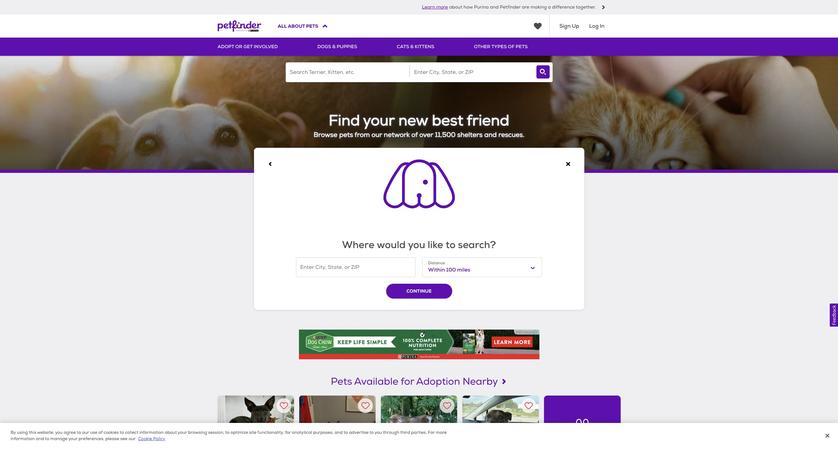Task type: locate. For each thing, give the bounding box(es) containing it.
third
[[400, 431, 410, 436]]

1 vertical spatial enter city, state, or zip text field
[[296, 258, 416, 278]]

optimize
[[231, 431, 248, 436]]

over
[[420, 131, 433, 139]]

rescues.
[[499, 131, 525, 139]]

in
[[600, 23, 605, 29]]

about
[[449, 4, 463, 10], [165, 431, 177, 436]]

0 horizontal spatial pets
[[306, 23, 318, 29]]

website,
[[37, 431, 54, 436]]

1 horizontal spatial information
[[139, 431, 164, 436]]

2 horizontal spatial you
[[408, 239, 425, 252]]

more right for
[[436, 431, 447, 436]]

lakota, adoptable, adult female appaloosa, in baton rouge, la. image
[[381, 396, 457, 451]]

2 & from the left
[[410, 44, 414, 50]]

0 vertical spatial of
[[508, 44, 515, 50]]

0 vertical spatial your
[[363, 112, 395, 130]]

sign up
[[560, 23, 579, 29]]

learn more about how purina and petfinder are making a difference together.
[[422, 4, 596, 10]]

& right dogs
[[332, 44, 336, 50]]

of right types
[[508, 44, 515, 50]]

find
[[329, 112, 360, 130]]

privacy alert dialog
[[0, 424, 838, 451]]

to
[[446, 239, 456, 252], [77, 431, 81, 436], [120, 431, 124, 436], [225, 431, 230, 436], [344, 431, 348, 436], [370, 431, 374, 436], [45, 437, 49, 442]]

information
[[139, 431, 164, 436], [11, 437, 35, 442]]

cookies
[[104, 431, 119, 436]]

pets
[[339, 131, 353, 139]]

0 horizontal spatial of
[[98, 431, 103, 436]]

0 vertical spatial pets
[[306, 23, 318, 29]]

our inside find your new best friend browse pets from our network of over 11,500 shelters and rescues.
[[372, 131, 382, 139]]

and down friend
[[484, 131, 497, 139]]

pets
[[306, 23, 318, 29], [516, 44, 528, 50], [331, 376, 352, 388]]

to inside where would you like to search? dialog
[[446, 239, 456, 252]]

making
[[531, 4, 547, 10]]

new
[[398, 112, 428, 130]]

our
[[372, 131, 382, 139], [82, 431, 89, 436], [129, 437, 135, 442]]

2 horizontal spatial our
[[372, 131, 382, 139]]

1 horizontal spatial our
[[129, 437, 135, 442]]

preferences,
[[79, 437, 104, 442]]

2 vertical spatial your
[[68, 437, 77, 442]]

cats & kittens link
[[397, 38, 434, 56]]

information down using
[[11, 437, 35, 442]]

where would you like to search?
[[342, 239, 496, 252]]

& for kittens
[[410, 44, 414, 50]]

for left analytical
[[285, 431, 291, 436]]

2 horizontal spatial your
[[363, 112, 395, 130]]

& right cats
[[410, 44, 414, 50]]

1 & from the left
[[332, 44, 336, 50]]

1 vertical spatial about
[[165, 431, 177, 436]]

enter city, state, or zip text field down where at bottom left
[[296, 258, 416, 278]]

you left through
[[375, 431, 382, 436]]

adopt
[[218, 44, 234, 50]]

2 vertical spatial our
[[129, 437, 135, 442]]

about left how
[[449, 4, 463, 10]]

2 horizontal spatial of
[[508, 44, 515, 50]]

athania 132182 in a foster home, adoptable, adult female husky, in baton rouge, la. image
[[299, 396, 376, 451]]

of left over
[[412, 131, 418, 139]]

0 vertical spatial more
[[436, 4, 448, 10]]

0 horizontal spatial your
[[68, 437, 77, 442]]

enter city, state, or zip text field down other
[[410, 62, 533, 82]]

0 horizontal spatial for
[[285, 431, 291, 436]]

more
[[436, 4, 448, 10], [436, 431, 447, 436]]

close the search image
[[566, 162, 570, 166]]

purina
[[474, 4, 489, 10]]

see
[[120, 437, 127, 442]]

about inside by using this website, you agree to our use of cookies to collect information about your browsing session, to optimize site functionality, for analytical purposes, and to advertise to you through third parties.  for more information and to manage your preferences, please see our
[[165, 431, 177, 436]]

of inside find your new best friend browse pets from our network of over 11,500 shelters and rescues.
[[412, 131, 418, 139]]

collect
[[125, 431, 138, 436]]

manage
[[50, 437, 67, 442]]

your
[[363, 112, 395, 130], [178, 431, 187, 436], [68, 437, 77, 442]]

0 vertical spatial about
[[449, 4, 463, 10]]

go back and browse previous types image
[[268, 162, 272, 166]]

cookie policy link
[[138, 437, 165, 442]]

1 horizontal spatial about
[[449, 4, 463, 10]]

1 vertical spatial of
[[412, 131, 418, 139]]

1 vertical spatial pets
[[516, 44, 528, 50]]

adopt or get involved
[[218, 44, 278, 50]]

0 horizontal spatial information
[[11, 437, 35, 442]]

you up manage
[[55, 431, 63, 436]]

you left like
[[408, 239, 425, 252]]

about up policy
[[165, 431, 177, 436]]

for
[[401, 376, 414, 388], [285, 431, 291, 436]]

& for puppies
[[332, 44, 336, 50]]

to right like
[[446, 239, 456, 252]]

advertise
[[349, 431, 369, 436]]

more right learn
[[436, 4, 448, 10]]

available
[[354, 376, 399, 388]]

up
[[572, 23, 579, 29]]

analytical
[[292, 431, 312, 436]]

2 horizontal spatial pets
[[516, 44, 528, 50]]

find your new best friend browse pets from our network of over 11,500 shelters and rescues.
[[314, 112, 525, 139]]

more inside by using this website, you agree to our use of cookies to collect information about your browsing session, to optimize site functionality, for analytical purposes, and to advertise to you through third parties.  for more information and to manage your preferences, please see our
[[436, 431, 447, 436]]

our left use
[[82, 431, 89, 436]]

0 vertical spatial information
[[139, 431, 164, 436]]

difference
[[552, 4, 575, 10]]

1 horizontal spatial you
[[375, 431, 382, 436]]

of inside primary element
[[508, 44, 515, 50]]

all about pets button
[[278, 22, 328, 30]]

1 horizontal spatial pets
[[331, 376, 352, 388]]

browsing
[[188, 431, 207, 436]]

within
[[428, 267, 445, 274]]

pets available for adoption nearby link
[[218, 376, 621, 388]]

1 horizontal spatial &
[[410, 44, 414, 50]]

within 100 miles
[[428, 267, 470, 274]]

best
[[432, 112, 464, 130]]

about
[[288, 23, 305, 29]]

1 vertical spatial your
[[178, 431, 187, 436]]

benji, adoptable, adult female catahoula leopard dog, in port allen, la. image
[[463, 396, 539, 451]]

for left adoption
[[401, 376, 414, 388]]

friend
[[467, 112, 509, 130]]

2 vertical spatial of
[[98, 431, 103, 436]]

or
[[235, 44, 242, 50]]

our down 'collect' at the left bottom
[[129, 437, 135, 442]]

1 vertical spatial our
[[82, 431, 89, 436]]

sign
[[560, 23, 571, 29]]

cookie policy
[[138, 437, 165, 442]]

other
[[474, 44, 491, 50]]

your inside find your new best friend browse pets from our network of over 11,500 shelters and rescues.
[[363, 112, 395, 130]]

0 vertical spatial our
[[372, 131, 382, 139]]

involved
[[254, 44, 278, 50]]

1 vertical spatial for
[[285, 431, 291, 436]]

your up from
[[363, 112, 395, 130]]

of right use
[[98, 431, 103, 436]]

to right advertise
[[370, 431, 374, 436]]

1 vertical spatial more
[[436, 431, 447, 436]]

Enter City, State, or ZIP text field
[[410, 62, 533, 82], [296, 258, 416, 278]]

distance
[[428, 261, 445, 266]]

information up cookie policy link
[[139, 431, 164, 436]]

0 horizontal spatial &
[[332, 44, 336, 50]]

site
[[249, 431, 257, 436]]

1 horizontal spatial of
[[412, 131, 418, 139]]

pets available for adoption nearby
[[331, 376, 498, 388]]

0 vertical spatial for
[[401, 376, 414, 388]]

log
[[589, 23, 599, 29]]

and
[[490, 4, 499, 10], [484, 131, 497, 139], [335, 431, 343, 436], [36, 437, 44, 442]]

your down agree
[[68, 437, 77, 442]]

0 horizontal spatial about
[[165, 431, 177, 436]]

where
[[342, 239, 375, 252]]

dogs
[[318, 44, 331, 50]]

our right from
[[372, 131, 382, 139]]

&
[[332, 44, 336, 50], [410, 44, 414, 50]]

other types of pets
[[474, 44, 528, 50]]

puppies
[[337, 44, 357, 50]]

your left browsing on the left of the page
[[178, 431, 187, 436]]

to right session,
[[225, 431, 230, 436]]

like
[[428, 239, 443, 252]]

1 horizontal spatial for
[[401, 376, 414, 388]]

you
[[408, 239, 425, 252], [55, 431, 63, 436], [375, 431, 382, 436]]

for inside by using this website, you agree to our use of cookies to collect information about your browsing session, to optimize site functionality, for analytical purposes, and to advertise to you through third parties.  for more information and to manage your preferences, please see our
[[285, 431, 291, 436]]

of
[[508, 44, 515, 50], [412, 131, 418, 139], [98, 431, 103, 436]]

pets inside all about pets dropdown button
[[306, 23, 318, 29]]

favorite athania 132182 in a foster home image
[[361, 402, 370, 410]]



Task type: describe. For each thing, give the bounding box(es) containing it.
functionality,
[[257, 431, 284, 436]]

search?
[[458, 239, 496, 252]]

of inside by using this website, you agree to our use of cookies to collect information about your browsing session, to optimize site functionality, for analytical purposes, and to advertise to you through third parties.  for more information and to manage your preferences, please see our
[[98, 431, 103, 436]]

types
[[492, 44, 507, 50]]

and inside find your new best friend browse pets from our network of over 11,500 shelters and rescues.
[[484, 131, 497, 139]]

0 vertical spatial enter city, state, or zip text field
[[410, 62, 533, 82]]

cookie
[[138, 437, 152, 442]]

and down website,
[[36, 437, 44, 442]]

where would you like to search? dialog
[[254, 148, 584, 310]]

would
[[377, 239, 406, 252]]

continue button
[[386, 284, 452, 299]]

browse
[[314, 131, 338, 139]]

network
[[384, 131, 410, 139]]

1 horizontal spatial your
[[178, 431, 187, 436]]

and right purposes,
[[335, 431, 343, 436]]

by using this website, you agree to our use of cookies to collect information about your browsing session, to optimize site functionality, for analytical purposes, and to advertise to you through third parties.  for more information and to manage your preferences, please see our
[[11, 431, 447, 442]]

and right 'purina'
[[490, 4, 499, 10]]

to down website,
[[45, 437, 49, 442]]

agree
[[64, 431, 76, 436]]

enter city, state, or zip text field inside where would you like to search? dialog
[[296, 258, 416, 278]]

are
[[522, 4, 530, 10]]

nearby
[[463, 376, 498, 388]]

how
[[464, 4, 473, 10]]

dogs & puppies link
[[318, 38, 357, 56]]

a
[[548, 4, 551, 10]]

continue
[[407, 288, 432, 294]]

get
[[244, 44, 253, 50]]

purposes,
[[313, 431, 334, 436]]

0 horizontal spatial you
[[55, 431, 63, 436]]

favorite beck image
[[280, 402, 288, 410]]

through
[[383, 431, 399, 436]]

log in link
[[589, 22, 605, 30]]

to up see at the bottom left of the page
[[120, 431, 124, 436]]

learn
[[422, 4, 435, 10]]

petfinder
[[500, 4, 521, 10]]

session,
[[208, 431, 224, 436]]

11,500
[[435, 131, 456, 139]]

petfinder logo image
[[218, 15, 261, 38]]

1 vertical spatial information
[[11, 437, 35, 442]]

to left advertise
[[344, 431, 348, 436]]

Search Terrier, Kitten, etc. text field
[[286, 62, 409, 82]]

this
[[29, 431, 36, 436]]

cats
[[397, 44, 409, 50]]

2 vertical spatial pets
[[331, 376, 352, 388]]

favorite benji image
[[525, 402, 533, 410]]

log in
[[589, 23, 605, 29]]

together.
[[576, 4, 596, 10]]

use
[[90, 431, 97, 436]]

other types of pets link
[[474, 38, 528, 56]]

you inside dialog
[[408, 239, 425, 252]]

primary element
[[218, 38, 621, 56]]

9c2b2 image
[[602, 5, 606, 9]]

from
[[355, 131, 370, 139]]

to right agree
[[77, 431, 81, 436]]

by
[[11, 431, 16, 436]]

for
[[428, 431, 435, 436]]

using
[[17, 431, 28, 436]]

miles
[[457, 267, 470, 274]]

sign up link
[[560, 22, 579, 30]]

dogs & puppies
[[318, 44, 357, 50]]

all
[[278, 23, 287, 29]]

100
[[446, 267, 456, 274]]

parties.
[[411, 431, 427, 436]]

adoption
[[416, 376, 460, 388]]

pets inside other types of pets link
[[516, 44, 528, 50]]

adopt or get involved link
[[218, 38, 278, 56]]

all about pets
[[278, 23, 318, 29]]

advertisement region
[[299, 330, 539, 360]]

shelters
[[457, 131, 483, 139]]

policy
[[153, 437, 165, 442]]

0 horizontal spatial our
[[82, 431, 89, 436]]

beck, adoptable, baby male mixed breed, in port allen, la. image
[[218, 396, 294, 451]]

kittens
[[415, 44, 434, 50]]

cats & kittens
[[397, 44, 434, 50]]

favorite lakota image
[[443, 402, 451, 410]]

please
[[106, 437, 119, 442]]



Task type: vqa. For each thing, say whether or not it's contained in the screenshot.
Advertisement element
no



